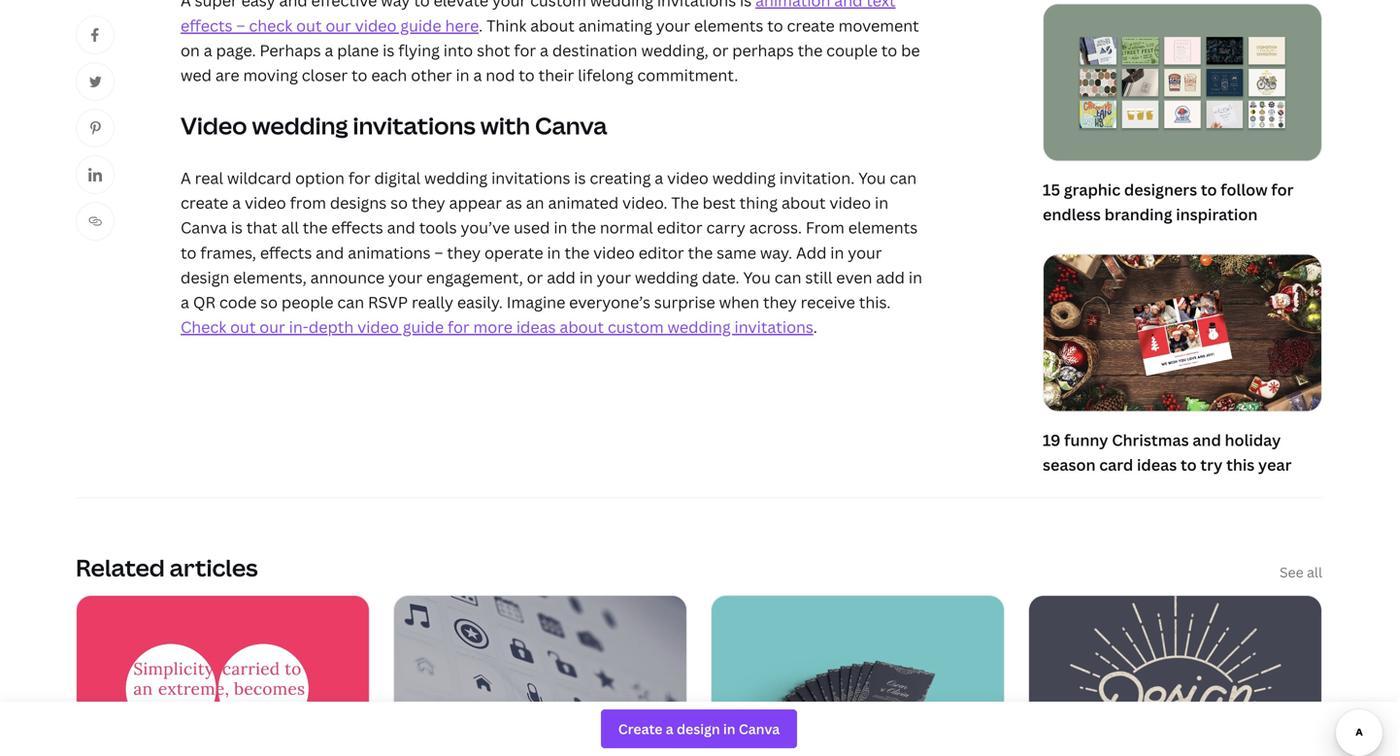 Task type: locate. For each thing, give the bounding box(es) containing it.
2 horizontal spatial effects
[[331, 217, 383, 238]]

canva
[[535, 110, 607, 141], [181, 217, 227, 238]]

holiday
[[1225, 430, 1281, 450]]

0 vertical spatial –
[[236, 15, 245, 36]]

add up this.
[[876, 267, 905, 288]]

19
[[1043, 430, 1061, 450]]

and
[[834, 0, 863, 11], [387, 217, 415, 238], [316, 242, 344, 263], [1193, 430, 1221, 450]]

1 vertical spatial –
[[434, 242, 443, 263]]

canva down their
[[535, 110, 607, 141]]

they right when
[[763, 292, 797, 313]]

wedding up appear
[[424, 167, 488, 188]]

15 graphic designers to follow for endless branding inspiration link
[[1043, 3, 1322, 231]]

as
[[506, 192, 522, 213]]

0 vertical spatial you
[[858, 167, 886, 188]]

you up when
[[743, 267, 771, 288]]

0 horizontal spatial effects
[[181, 15, 233, 36]]

0 horizontal spatial our
[[260, 317, 285, 337]]

a down wildcard
[[232, 192, 241, 213]]

ideas down christmas
[[1137, 454, 1177, 475]]

to left be
[[881, 40, 897, 61]]

your inside . think about animating your elements to create movement on a page. perhaps a plane is flying into shot for a destination wedding, or perhaps the couple to be wed are moving closer to each other in a nod to their lifelong commitment.
[[656, 15, 690, 36]]

each
[[371, 65, 407, 85]]

add
[[547, 267, 576, 288], [876, 267, 905, 288]]

0 vertical spatial .
[[479, 15, 483, 36]]

0 vertical spatial effects
[[181, 15, 233, 36]]

they up engagement,
[[447, 242, 481, 263]]

0 horizontal spatial create
[[181, 192, 228, 213]]

for down think
[[514, 40, 536, 61]]

about right think
[[530, 15, 575, 36]]

so down the elements,
[[260, 292, 278, 313]]

0 vertical spatial out
[[296, 15, 322, 36]]

0 horizontal spatial all
[[281, 217, 299, 238]]

invitations down other
[[353, 110, 476, 141]]

best
[[703, 192, 736, 213]]

wedding
[[252, 110, 348, 141], [424, 167, 488, 188], [712, 167, 776, 188], [635, 267, 698, 288], [668, 317, 731, 337]]

0 horizontal spatial is
[[231, 217, 243, 238]]

1 horizontal spatial out
[[296, 15, 322, 36]]

create down the animation on the top of the page
[[787, 15, 835, 36]]

you
[[858, 167, 886, 188], [743, 267, 771, 288]]

your
[[656, 15, 690, 36], [848, 242, 882, 263], [388, 267, 423, 288], [597, 267, 631, 288]]

and inside animation and text effects – check out our video guide here
[[834, 0, 863, 11]]

see all
[[1280, 563, 1322, 581]]

– inside a real wildcard option for digital wedding invitations is creating a video wedding invitation. you can create a video from designs so they appear as an animated video. the best thing about video in canva is that all the effects and tools you've used in the normal editor carry across. from elements to frames, effects and animations – they operate in the video editor the same way. add in your design elements, announce your engagement, or add in your wedding date. you can still even add in a qr code so people can rsvp really easily. imagine everyone's surprise when they receive this. check out our in-depth video guide for more ideas about custom wedding invitations .
[[434, 242, 443, 263]]

1 horizontal spatial .
[[813, 317, 817, 337]]

1 vertical spatial our
[[260, 317, 285, 337]]

wedding up option
[[252, 110, 348, 141]]

this
[[1226, 454, 1255, 475]]

out
[[296, 15, 322, 36], [230, 317, 256, 337]]

0 vertical spatial elements
[[694, 15, 764, 36]]

1 vertical spatial effects
[[331, 217, 383, 238]]

2 horizontal spatial they
[[763, 292, 797, 313]]

1 horizontal spatial our
[[326, 15, 351, 36]]

all right the see
[[1307, 563, 1322, 581]]

1 vertical spatial guide
[[403, 317, 444, 337]]

1 vertical spatial is
[[574, 167, 586, 188]]

1 horizontal spatial add
[[876, 267, 905, 288]]

wildcard
[[227, 167, 292, 188]]

is up animated
[[574, 167, 586, 188]]

1 vertical spatial they
[[447, 242, 481, 263]]

– down tools
[[434, 242, 443, 263]]

video.
[[622, 192, 668, 213]]

to inside 15 graphic designers to follow for endless branding inspiration
[[1201, 179, 1217, 200]]

0 vertical spatial our
[[326, 15, 351, 36]]

. down receive
[[813, 317, 817, 337]]

elements inside . think about animating your elements to create movement on a page. perhaps a plane is flying into shot for a destination wedding, or perhaps the couple to be wed are moving closer to each other in a nod to their lifelong commitment.
[[694, 15, 764, 36]]

related articles
[[76, 552, 258, 584]]

guide down really on the left top
[[403, 317, 444, 337]]

card
[[1099, 454, 1133, 475]]

ideas
[[516, 317, 556, 337], [1137, 454, 1177, 475]]

or inside a real wildcard option for digital wedding invitations is creating a video wedding invitation. you can create a video from designs so they appear as an animated video. the best thing about video in canva is that all the effects and tools you've used in the normal editor carry across. from elements to frames, effects and animations – they operate in the video editor the same way. add in your design elements, announce your engagement, or add in your wedding date. you can still even add in a qr code so people can rsvp really easily. imagine everyone's surprise when they receive this. check out our in-depth video guide for more ideas about custom wedding invitations .
[[527, 267, 543, 288]]

ideas inside a real wildcard option for digital wedding invitations is creating a video wedding invitation. you can create a video from designs so they appear as an animated video. the best thing about video in canva is that all the effects and tools you've used in the normal editor carry across. from elements to frames, effects and animations – they operate in the video editor the same way. add in your design elements, announce your engagement, or add in your wedding date. you can still even add in a qr code so people can rsvp really easily. imagine everyone's surprise when they receive this. check out our in-depth video guide for more ideas about custom wedding invitations .
[[516, 317, 556, 337]]

and left text
[[834, 0, 863, 11]]

graphic designers inspo featured image image
[[1044, 4, 1321, 161]]

1 vertical spatial create
[[181, 192, 228, 213]]

you right 'invitation.'
[[858, 167, 886, 188]]

0 vertical spatial invitations
[[353, 110, 476, 141]]

editor down "normal"
[[639, 242, 684, 263]]

. left think
[[479, 15, 483, 36]]

to up design
[[181, 242, 197, 263]]

0 horizontal spatial so
[[260, 292, 278, 313]]

invitations up an
[[491, 167, 570, 188]]

1 vertical spatial you
[[743, 267, 771, 288]]

is up the each
[[383, 40, 395, 61]]

movement
[[839, 15, 919, 36]]

1 vertical spatial can
[[775, 267, 802, 288]]

destination
[[552, 40, 638, 61]]

0 vertical spatial is
[[383, 40, 395, 61]]

can
[[890, 167, 917, 188], [775, 267, 802, 288], [337, 292, 364, 313]]

create down real
[[181, 192, 228, 213]]

video
[[355, 15, 397, 36], [667, 167, 709, 188], [245, 192, 286, 213], [830, 192, 871, 213], [593, 242, 635, 263], [357, 317, 399, 337]]

about
[[530, 15, 575, 36], [782, 192, 826, 213], [560, 317, 604, 337]]

so down digital
[[390, 192, 408, 213]]

can down way.
[[775, 267, 802, 288]]

1 horizontal spatial can
[[775, 267, 802, 288]]

guide up flying
[[400, 15, 441, 36]]

ideas down imagine
[[516, 317, 556, 337]]

effects inside animation and text effects – check out our video guide here
[[181, 15, 233, 36]]

2 add from the left
[[876, 267, 905, 288]]

elements up even
[[848, 217, 918, 238]]

our
[[326, 15, 351, 36], [260, 317, 285, 337]]

0 horizontal spatial can
[[337, 292, 364, 313]]

guide
[[400, 15, 441, 36], [403, 317, 444, 337]]

2 vertical spatial they
[[763, 292, 797, 313]]

1 vertical spatial invitations
[[491, 167, 570, 188]]

can down announce
[[337, 292, 364, 313]]

and up animations
[[387, 217, 415, 238]]

0 vertical spatial guide
[[400, 15, 441, 36]]

0 vertical spatial create
[[787, 15, 835, 36]]

endless
[[1043, 204, 1101, 225]]

is left the that
[[231, 217, 243, 238]]

0 horizontal spatial –
[[236, 15, 245, 36]]

a real wildcard option for digital wedding invitations is creating a video wedding invitation. you can create a video from designs so they appear as an animated video. the best thing about video in canva is that all the effects and tools you've used in the normal editor carry across. from elements to frames, effects and animations – they operate in the video editor the same way. add in your design elements, announce your engagement, or add in your wedding date. you can still even add in a qr code so people can rsvp really easily. imagine everyone's surprise when they receive this. check out our in-depth video guide for more ideas about custom wedding invitations .
[[181, 167, 922, 337]]

or
[[712, 40, 729, 61], [527, 267, 543, 288]]

create inside a real wildcard option for digital wedding invitations is creating a video wedding invitation. you can create a video from designs so they appear as an animated video. the best thing about video in canva is that all the effects and tools you've used in the normal editor carry across. from elements to frames, effects and animations – they operate in the video editor the same way. add in your design elements, announce your engagement, or add in your wedding date. you can still even add in a qr code so people can rsvp really easily. imagine everyone's surprise when they receive this. check out our in-depth video guide for more ideas about custom wedding invitations .
[[181, 192, 228, 213]]

a showcase of 100 design quotes to ignite your inspiration image
[[77, 596, 369, 756]]

to
[[767, 15, 783, 36], [881, 40, 897, 61], [352, 65, 367, 85], [519, 65, 535, 85], [1201, 179, 1217, 200], [181, 242, 197, 263], [1181, 454, 1197, 475]]

so
[[390, 192, 408, 213], [260, 292, 278, 313]]

moving
[[243, 65, 298, 85]]

0 vertical spatial editor
[[657, 217, 703, 238]]

1 vertical spatial ideas
[[1137, 454, 1177, 475]]

funny
[[1064, 430, 1108, 450]]

you've
[[461, 217, 510, 238]]

see all link
[[1280, 562, 1322, 583]]

2 horizontal spatial is
[[574, 167, 586, 188]]

invitations
[[353, 110, 476, 141], [491, 167, 570, 188], [735, 317, 813, 337]]

for right follow
[[1271, 179, 1294, 200]]

1 horizontal spatial ideas
[[1137, 454, 1177, 475]]

0 horizontal spatial .
[[479, 15, 483, 36]]

when
[[719, 292, 759, 313]]

for
[[514, 40, 536, 61], [348, 167, 371, 188], [1271, 179, 1294, 200], [448, 317, 470, 337]]

0 vertical spatial so
[[390, 192, 408, 213]]

animated
[[548, 192, 619, 213]]

editor
[[657, 217, 703, 238], [639, 242, 684, 263]]

1 vertical spatial out
[[230, 317, 256, 337]]

0 horizontal spatial add
[[547, 267, 576, 288]]

your down animations
[[388, 267, 423, 288]]

0 vertical spatial all
[[281, 217, 299, 238]]

1 vertical spatial all
[[1307, 563, 1322, 581]]

depth
[[309, 317, 354, 337]]

1 vertical spatial .
[[813, 317, 817, 337]]

about down everyone's
[[560, 317, 604, 337]]

1 horizontal spatial they
[[447, 242, 481, 263]]

1 horizontal spatial or
[[712, 40, 729, 61]]

1 vertical spatial elements
[[848, 217, 918, 238]]

elements up perhaps
[[694, 15, 764, 36]]

invitations down when
[[735, 317, 813, 337]]

video up plane
[[355, 15, 397, 36]]

guide inside animation and text effects – check out our video guide here
[[400, 15, 441, 36]]

0 horizontal spatial ideas
[[516, 317, 556, 337]]

1 horizontal spatial you
[[858, 167, 886, 188]]

across.
[[749, 217, 802, 238]]

all right the that
[[281, 217, 299, 238]]

1 vertical spatial about
[[782, 192, 826, 213]]

add up imagine
[[547, 267, 576, 288]]

christmas
[[1112, 430, 1189, 450]]

1 horizontal spatial create
[[787, 15, 835, 36]]

all inside "link"
[[1307, 563, 1322, 581]]

1 horizontal spatial elements
[[848, 217, 918, 238]]

year
[[1258, 454, 1292, 475]]

and up try
[[1193, 430, 1221, 450]]

your up wedding,
[[656, 15, 690, 36]]

for inside . think about animating your elements to create movement on a page. perhaps a plane is flying into shot for a destination wedding, or perhaps the couple to be wed are moving closer to each other in a nod to their lifelong commitment.
[[514, 40, 536, 61]]

1 vertical spatial canva
[[181, 217, 227, 238]]

perhaps
[[732, 40, 794, 61]]

–
[[236, 15, 245, 36], [434, 242, 443, 263]]

the
[[671, 192, 699, 213]]

1 horizontal spatial so
[[390, 192, 408, 213]]

1 horizontal spatial effects
[[260, 242, 312, 263]]

– inside animation and text effects – check out our video guide here
[[236, 15, 245, 36]]

about inside . think about animating your elements to create movement on a page. perhaps a plane is flying into shot for a destination wedding, or perhaps the couple to be wed are moving closer to each other in a nod to their lifelong commitment.
[[530, 15, 575, 36]]

effects
[[181, 15, 233, 36], [331, 217, 383, 238], [260, 242, 312, 263]]

your up everyone's
[[597, 267, 631, 288]]

royal wedding invitation templates_feat image image
[[712, 596, 1004, 756]]

try
[[1200, 454, 1223, 475]]

1 horizontal spatial is
[[383, 40, 395, 61]]

0 horizontal spatial elements
[[694, 15, 764, 36]]

check
[[181, 317, 226, 337]]

out inside animation and text effects – check out our video guide here
[[296, 15, 322, 36]]

2 horizontal spatial can
[[890, 167, 917, 188]]

2 horizontal spatial invitations
[[735, 317, 813, 337]]

editor down the at the top of the page
[[657, 217, 703, 238]]

in
[[456, 65, 470, 85], [875, 192, 889, 213], [554, 217, 567, 238], [547, 242, 561, 263], [830, 242, 844, 263], [579, 267, 593, 288], [909, 267, 922, 288]]

couple
[[826, 40, 878, 61]]

everyone's
[[569, 292, 650, 313]]

lifelong
[[578, 65, 634, 85]]

graphic
[[1064, 179, 1121, 200]]

digital
[[374, 167, 421, 188]]

effects up on
[[181, 15, 233, 36]]

0 vertical spatial about
[[530, 15, 575, 36]]

to up 'inspiration'
[[1201, 179, 1217, 200]]

your up even
[[848, 242, 882, 263]]

19 funny christmas and holiday season card ideas to try this year
[[1043, 430, 1292, 475]]

create inside . think about animating your elements to create movement on a page. perhaps a plane is flying into shot for a destination wedding, or perhaps the couple to be wed are moving closer to each other in a nod to their lifelong commitment.
[[787, 15, 835, 36]]

on
[[181, 40, 200, 61]]

they up tools
[[412, 192, 445, 213]]

15 graphic designers to follow for endless branding inspiration
[[1043, 179, 1294, 225]]

canva up frames,
[[181, 217, 227, 238]]

our inside animation and text effects – check out our video guide here
[[326, 15, 351, 36]]

from
[[806, 217, 845, 238]]

effects up the elements,
[[260, 242, 312, 263]]

0 vertical spatial canva
[[535, 110, 607, 141]]

. think about animating your elements to create movement on a page. perhaps a plane is flying into shot for a destination wedding, or perhaps the couple to be wed are moving closer to each other in a nod to their lifelong commitment.
[[181, 15, 920, 85]]

normal
[[600, 217, 653, 238]]

0 horizontal spatial out
[[230, 317, 256, 337]]

our left in-
[[260, 317, 285, 337]]

for inside 15 graphic designers to follow for endless branding inspiration
[[1271, 179, 1294, 200]]

or up imagine
[[527, 267, 543, 288]]

a up their
[[540, 40, 549, 61]]

0 horizontal spatial or
[[527, 267, 543, 288]]

engagement,
[[426, 267, 523, 288]]

video down "normal"
[[593, 242, 635, 263]]

see
[[1280, 563, 1304, 581]]

easily.
[[457, 292, 503, 313]]

appear
[[449, 192, 502, 213]]

1 horizontal spatial –
[[434, 242, 443, 263]]

out down code at the left top of the page
[[230, 317, 256, 337]]

a up closer
[[325, 40, 333, 61]]

people
[[281, 292, 334, 313]]

about down 'invitation.'
[[782, 192, 826, 213]]

2 vertical spatial invitations
[[735, 317, 813, 337]]

our up plane
[[326, 15, 351, 36]]

0 vertical spatial ideas
[[516, 317, 556, 337]]

0 horizontal spatial they
[[412, 192, 445, 213]]

to left try
[[1181, 454, 1197, 475]]

1 horizontal spatial all
[[1307, 563, 1322, 581]]

effects down designs
[[331, 217, 383, 238]]

really
[[412, 292, 453, 313]]

0 vertical spatial or
[[712, 40, 729, 61]]

or up commitment.
[[712, 40, 729, 61]]

– up the page.
[[236, 15, 245, 36]]

1 vertical spatial or
[[527, 267, 543, 288]]

out up perhaps
[[296, 15, 322, 36]]

0 horizontal spatial canva
[[181, 217, 227, 238]]

frames,
[[200, 242, 256, 263]]

articles
[[170, 552, 258, 584]]

can right 'invitation.'
[[890, 167, 917, 188]]



Task type: vqa. For each thing, say whether or not it's contained in the screenshot.
format at the bottom
no



Task type: describe. For each thing, give the bounding box(es) containing it.
ideas inside 19 funny christmas and holiday season card ideas to try this year
[[1137, 454, 1177, 475]]

text
[[866, 0, 896, 11]]

1 add from the left
[[547, 267, 576, 288]]

their
[[538, 65, 574, 85]]

other
[[411, 65, 452, 85]]

is inside . think about animating your elements to create movement on a page. perhaps a plane is flying into shot for a destination wedding, or perhaps the couple to be wed are moving closer to each other in a nod to their lifelong commitment.
[[383, 40, 395, 61]]

even
[[836, 267, 872, 288]]

commitment.
[[637, 65, 738, 85]]

more
[[473, 317, 513, 337]]

. inside . think about animating your elements to create movement on a page. perhaps a plane is flying into shot for a destination wedding, or perhaps the couple to be wed are moving closer to each other in a nod to their lifelong commitment.
[[479, 15, 483, 36]]

or inside . think about animating your elements to create movement on a page. perhaps a plane is flying into shot for a destination wedding, or perhaps the couple to be wed are moving closer to each other in a nod to their lifelong commitment.
[[712, 40, 729, 61]]

2 vertical spatial effects
[[260, 242, 312, 263]]

tools
[[419, 217, 457, 238]]

designers
[[1124, 179, 1197, 200]]

60 free outline icon sets perfect for contemporary designs_featured image image
[[394, 596, 686, 756]]

a
[[181, 167, 191, 188]]

2 vertical spatial about
[[560, 317, 604, 337]]

the inside . think about animating your elements to create movement on a page. perhaps a plane is flying into shot for a destination wedding, or perhaps the couple to be wed are moving closer to each other in a nod to their lifelong commitment.
[[798, 40, 823, 61]]

receive
[[801, 292, 855, 313]]

operate
[[485, 242, 543, 263]]

related
[[76, 552, 165, 584]]

closer
[[302, 65, 348, 85]]

to down the animation on the top of the page
[[767, 15, 783, 36]]

with
[[480, 110, 530, 141]]

page.
[[216, 40, 256, 61]]

a left the nod
[[473, 65, 482, 85]]

animation and text effects – check out our video guide here link
[[181, 0, 896, 36]]

imagine
[[507, 292, 565, 313]]

custom
[[608, 317, 664, 337]]

wedding up surprise on the top of the page
[[635, 267, 698, 288]]

video up the at the top of the page
[[667, 167, 709, 188]]

10 reasons you should design something new every day_thumbnail image
[[1029, 596, 1321, 756]]

animations
[[348, 242, 431, 263]]

design
[[181, 267, 230, 288]]

same
[[717, 242, 756, 263]]

check
[[249, 15, 293, 36]]

video up from
[[830, 192, 871, 213]]

a right on
[[204, 40, 212, 61]]

inspiration
[[1176, 204, 1258, 225]]

used
[[514, 217, 550, 238]]

and inside 19 funny christmas and holiday season card ideas to try this year
[[1193, 430, 1221, 450]]

0 horizontal spatial you
[[743, 267, 771, 288]]

. inside a real wildcard option for digital wedding invitations is creating a video wedding invitation. you can create a video from designs so they appear as an animated video. the best thing about video in canva is that all the effects and tools you've used in the normal editor carry across. from elements to frames, effects and animations – they operate in the video editor the same way. add in your design elements, announce your engagement, or add in your wedding date. you can still even add in a qr code so people can rsvp really easily. imagine everyone's surprise when they receive this. check out our in-depth video guide for more ideas about custom wedding invitations .
[[813, 317, 817, 337]]

follow
[[1221, 179, 1268, 200]]

guide inside a real wildcard option for digital wedding invitations is creating a video wedding invitation. you can create a video from designs so they appear as an animated video. the best thing about video in canva is that all the effects and tools you've used in the normal editor carry across. from elements to frames, effects and animations – they operate in the video editor the same way. add in your design elements, announce your engagement, or add in your wedding date. you can still even add in a qr code so people can rsvp really easily. imagine everyone's surprise when they receive this. check out our in-depth video guide for more ideas about custom wedding invitations .
[[403, 317, 444, 337]]

to inside 19 funny christmas and holiday season card ideas to try this year
[[1181, 454, 1197, 475]]

rsvp
[[368, 292, 408, 313]]

designs
[[330, 192, 387, 213]]

qr
[[193, 292, 216, 313]]

option
[[295, 167, 345, 188]]

1 vertical spatial editor
[[639, 242, 684, 263]]

animation
[[755, 0, 831, 11]]

video wedding invitations with canva
[[181, 110, 607, 141]]

out inside a real wildcard option for digital wedding invitations is creating a video wedding invitation. you can create a video from designs so they appear as an animated video. the best thing about video in canva is that all the effects and tools you've used in the normal editor carry across. from elements to frames, effects and animations – they operate in the video editor the same way. add in your design elements, announce your engagement, or add in your wedding date. you can still even add in a qr code so people can rsvp really easily. imagine everyone's surprise when they receive this. check out our in-depth video guide for more ideas about custom wedding invitations .
[[230, 317, 256, 337]]

an
[[526, 192, 544, 213]]

a left "qr"
[[181, 292, 189, 313]]

2 vertical spatial is
[[231, 217, 243, 238]]

wedding up thing
[[712, 167, 776, 188]]

and up announce
[[316, 242, 344, 263]]

video down rsvp in the left top of the page
[[357, 317, 399, 337]]

wedding down surprise on the top of the page
[[668, 317, 731, 337]]

be
[[901, 40, 920, 61]]

are
[[215, 65, 239, 85]]

to inside a real wildcard option for digital wedding invitations is creating a video wedding invitation. you can create a video from designs so they appear as an animated video. the best thing about video in canva is that all the effects and tools you've used in the normal editor carry across. from elements to frames, effects and animations – they operate in the video editor the same way. add in your design elements, announce your engagement, or add in your wedding date. you can still even add in a qr code so people can rsvp really easily. imagine everyone's surprise when they receive this. check out our in-depth video guide for more ideas about custom wedding invitations .
[[181, 242, 197, 263]]

to down plane
[[352, 65, 367, 85]]

wed
[[181, 65, 212, 85]]

way.
[[760, 242, 792, 263]]

add
[[796, 242, 827, 263]]

video
[[181, 110, 247, 141]]

thing
[[740, 192, 778, 213]]

0 vertical spatial can
[[890, 167, 917, 188]]

create your christmas cards on canva image
[[1044, 255, 1321, 411]]

elements,
[[233, 267, 307, 288]]

for up designs
[[348, 167, 371, 188]]

0 horizontal spatial invitations
[[353, 110, 476, 141]]

in inside . think about animating your elements to create movement on a page. perhaps a plane is flying into shot for a destination wedding, or perhaps the couple to be wed are moving closer to each other in a nod to their lifelong commitment.
[[456, 65, 470, 85]]

video inside animation and text effects – check out our video guide here
[[355, 15, 397, 36]]

to right the nod
[[519, 65, 535, 85]]

real
[[195, 167, 223, 188]]

1 horizontal spatial canva
[[535, 110, 607, 141]]

shot
[[477, 40, 510, 61]]

flying
[[398, 40, 440, 61]]

plane
[[337, 40, 379, 61]]

animation and text effects – check out our video guide here
[[181, 0, 896, 36]]

19 funny christmas and holiday season card ideas to try this year link
[[1043, 254, 1322, 481]]

from
[[290, 192, 326, 213]]

2 vertical spatial can
[[337, 292, 364, 313]]

that
[[246, 217, 277, 238]]

1 horizontal spatial invitations
[[491, 167, 570, 188]]

still
[[805, 267, 833, 288]]

elements inside a real wildcard option for digital wedding invitations is creating a video wedding invitation. you can create a video from designs so they appear as an animated video. the best thing about video in canva is that all the effects and tools you've used in the normal editor carry across. from elements to frames, effects and animations – they operate in the video editor the same way. add in your design elements, announce your engagement, or add in your wedding date. you can still even add in a qr code so people can rsvp really easily. imagine everyone's surprise when they receive this. check out our in-depth video guide for more ideas about custom wedding invitations .
[[848, 217, 918, 238]]

carry
[[706, 217, 746, 238]]

season
[[1043, 454, 1096, 475]]

animating
[[578, 15, 652, 36]]

announce
[[310, 267, 385, 288]]

code
[[219, 292, 257, 313]]

date.
[[702, 267, 740, 288]]

a up video.
[[655, 167, 663, 188]]

in-
[[289, 317, 309, 337]]

perhaps
[[260, 40, 321, 61]]

here
[[445, 15, 479, 36]]

for down the 'easily.'
[[448, 317, 470, 337]]

our inside a real wildcard option for digital wedding invitations is creating a video wedding invitation. you can create a video from designs so they appear as an animated video. the best thing about video in canva is that all the effects and tools you've used in the normal editor carry across. from elements to frames, effects and animations – they operate in the video editor the same way. add in your design elements, announce your engagement, or add in your wedding date. you can still even add in a qr code so people can rsvp really easily. imagine everyone's surprise when they receive this. check out our in-depth video guide for more ideas about custom wedding invitations .
[[260, 317, 285, 337]]

all inside a real wildcard option for digital wedding invitations is creating a video wedding invitation. you can create a video from designs so they appear as an animated video. the best thing about video in canva is that all the effects and tools you've used in the normal editor carry across. from elements to frames, effects and animations – they operate in the video editor the same way. add in your design elements, announce your engagement, or add in your wedding date. you can still even add in a qr code so people can rsvp really easily. imagine everyone's surprise when they receive this. check out our in-depth video guide for more ideas about custom wedding invitations .
[[281, 217, 299, 238]]

nod
[[486, 65, 515, 85]]

into
[[444, 40, 473, 61]]

1 vertical spatial so
[[260, 292, 278, 313]]

this.
[[859, 292, 891, 313]]

15
[[1043, 179, 1060, 200]]

think
[[487, 15, 527, 36]]

wedding,
[[641, 40, 709, 61]]

canva inside a real wildcard option for digital wedding invitations is creating a video wedding invitation. you can create a video from designs so they appear as an animated video. the best thing about video in canva is that all the effects and tools you've used in the normal editor carry across. from elements to frames, effects and animations – they operate in the video editor the same way. add in your design elements, announce your engagement, or add in your wedding date. you can still even add in a qr code so people can rsvp really easily. imagine everyone's surprise when they receive this. check out our in-depth video guide for more ideas about custom wedding invitations .
[[181, 217, 227, 238]]

video up the that
[[245, 192, 286, 213]]

0 vertical spatial they
[[412, 192, 445, 213]]

invitation.
[[779, 167, 855, 188]]

branding
[[1105, 204, 1172, 225]]



